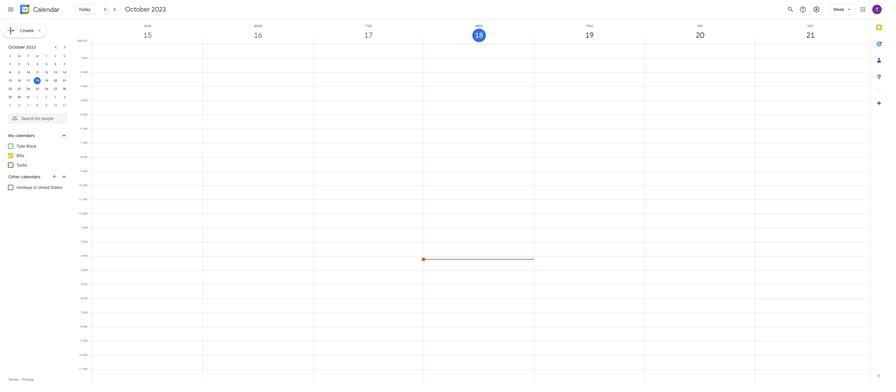 Task type: locate. For each thing, give the bounding box(es) containing it.
1 am
[[81, 56, 87, 60]]

18 column header
[[424, 19, 535, 44]]

1 up 15 element at the left of the page
[[9, 63, 11, 66]]

t left f
[[46, 55, 47, 58]]

15
[[143, 30, 152, 40], [8, 79, 12, 82]]

pm down '2 pm'
[[83, 255, 87, 258]]

0 vertical spatial 15
[[143, 30, 152, 40]]

november 11 element
[[61, 102, 68, 109]]

10 am from the top
[[83, 184, 87, 187]]

pm up 9 pm
[[83, 326, 87, 329]]

sun
[[144, 24, 151, 28]]

f
[[55, 55, 56, 58]]

calendars inside dropdown button
[[21, 175, 40, 180]]

1 vertical spatial 20
[[54, 79, 57, 82]]

16 link
[[252, 29, 265, 42]]

29
[[8, 96, 12, 99]]

8 am from the top
[[83, 156, 87, 159]]

0 horizontal spatial october
[[8, 45, 25, 50]]

1 vertical spatial 18
[[36, 79, 39, 82]]

3 for 3 am
[[81, 85, 82, 88]]

4 up '5 am'
[[81, 99, 82, 102]]

16 down mon
[[254, 30, 262, 40]]

create
[[20, 28, 34, 33]]

9 down november 2 element
[[46, 104, 47, 107]]

10 down november 3 element
[[54, 104, 57, 107]]

11 am from the top
[[83, 198, 87, 201]]

1 horizontal spatial october 2023
[[125, 5, 166, 14]]

4 cell from the left
[[422, 44, 535, 385]]

october 2023 up m
[[8, 45, 36, 50]]

0 vertical spatial october
[[125, 5, 150, 14]]

1 pm from the top
[[83, 212, 87, 216]]

2 pm from the top
[[83, 227, 87, 230]]

2 down 26 element
[[46, 96, 47, 99]]

7 cell from the left
[[756, 44, 867, 385]]

10 for november 10 element
[[54, 104, 57, 107]]

4 pm
[[81, 269, 87, 272]]

11 down november 4 element
[[63, 104, 66, 107]]

pm down 1 pm on the left bottom of page
[[83, 241, 87, 244]]

12
[[45, 71, 48, 74], [79, 212, 82, 216]]

calendars up 'in'
[[21, 175, 40, 180]]

9 pm from the top
[[83, 326, 87, 329]]

am down '5 am'
[[83, 127, 87, 131]]

am for 8 am
[[83, 156, 87, 159]]

0 horizontal spatial t
[[27, 55, 29, 58]]

calendar
[[33, 5, 60, 14]]

s
[[9, 55, 11, 58], [64, 55, 65, 58]]

2 up '3 pm'
[[81, 241, 82, 244]]

w
[[36, 55, 39, 58]]

row
[[90, 44, 867, 385], [6, 52, 69, 60], [6, 60, 69, 69], [6, 69, 69, 77], [6, 77, 69, 85], [6, 85, 69, 93], [6, 93, 69, 102], [6, 102, 69, 110]]

1 vertical spatial 12
[[79, 212, 82, 216]]

15 up 22
[[8, 79, 12, 82]]

0 vertical spatial 19
[[585, 30, 594, 40]]

pm
[[83, 212, 87, 216], [83, 227, 87, 230], [83, 241, 87, 244], [83, 255, 87, 258], [83, 269, 87, 272], [83, 283, 87, 287], [83, 298, 87, 301], [83, 312, 87, 315], [83, 326, 87, 329], [83, 340, 87, 343], [83, 354, 87, 357], [83, 368, 87, 372]]

3 up 10 element
[[27, 63, 29, 66]]

t left "w"
[[27, 55, 29, 58]]

1 vertical spatial calendars
[[21, 175, 40, 180]]

3 down 2 am
[[81, 85, 82, 88]]

1 horizontal spatial 12
[[79, 212, 82, 216]]

11 pm from the top
[[83, 354, 87, 357]]

6
[[55, 63, 56, 66], [18, 104, 20, 107], [81, 127, 82, 131], [81, 298, 82, 301]]

1 horizontal spatial 17
[[364, 30, 373, 40]]

today
[[79, 7, 91, 12]]

sun 15
[[143, 24, 152, 40]]

0 horizontal spatial 21
[[63, 79, 66, 82]]

10 up 11 am
[[79, 184, 82, 187]]

am down 2 am
[[83, 85, 87, 88]]

my calendars list
[[1, 142, 73, 170]]

28
[[63, 87, 66, 91]]

2 for 2 am
[[81, 71, 82, 74]]

6 cell from the left
[[645, 44, 756, 385]]

8
[[9, 71, 11, 74], [37, 104, 38, 107], [81, 156, 82, 159], [81, 326, 82, 329]]

5 down 4 am
[[81, 113, 82, 116]]

2023
[[152, 5, 166, 14], [26, 45, 36, 50]]

5 am from the top
[[83, 113, 87, 116]]

11 down '10 pm'
[[79, 368, 82, 372]]

17
[[364, 30, 373, 40], [27, 79, 30, 82]]

sat 21
[[807, 24, 815, 40]]

19 inside 19 element
[[45, 79, 48, 82]]

s right f
[[64, 55, 65, 58]]

thu 19
[[585, 24, 594, 40]]

row containing 22
[[6, 85, 69, 93]]

0 vertical spatial 20
[[696, 30, 704, 40]]

pm down '10 pm'
[[83, 368, 87, 372]]

8 down 7 pm
[[81, 326, 82, 329]]

11
[[36, 71, 39, 74], [63, 104, 66, 107], [79, 198, 82, 201], [79, 368, 82, 372]]

1 for november 1 element
[[37, 96, 38, 99]]

gmt-05
[[77, 39, 87, 43]]

30
[[18, 96, 21, 99]]

1 vertical spatial 19
[[45, 79, 48, 82]]

3 am from the top
[[83, 85, 87, 88]]

am down 4 am
[[83, 113, 87, 116]]

pm up 7 pm
[[83, 298, 87, 301]]

october 2023 up sun
[[125, 5, 166, 14]]

pm for 1 pm
[[83, 227, 87, 230]]

3 cell from the left
[[314, 44, 424, 385]]

mon
[[254, 24, 263, 28]]

pm down 8 pm
[[83, 340, 87, 343]]

3 down '2 pm'
[[81, 255, 82, 258]]

10 for 10 element
[[27, 71, 30, 74]]

pm for 9 pm
[[83, 340, 87, 343]]

9 up '10 pm'
[[81, 340, 82, 343]]

2 pm
[[81, 241, 87, 244]]

0 horizontal spatial 12
[[45, 71, 48, 74]]

1 vertical spatial october
[[8, 45, 25, 50]]

row containing s
[[6, 52, 69, 60]]

19 down 12 element
[[45, 79, 48, 82]]

21 element
[[61, 77, 68, 84]]

17 column header
[[313, 19, 424, 44]]

12 pm
[[79, 212, 87, 216]]

4 for 4 am
[[81, 99, 82, 102]]

21 down 14 element
[[63, 79, 66, 82]]

pm for 6 pm
[[83, 298, 87, 301]]

22 element
[[7, 86, 14, 93]]

8 up 9 am on the left of page
[[81, 156, 82, 159]]

26 element
[[43, 86, 50, 93]]

31 element
[[25, 94, 32, 101]]

1 horizontal spatial 15
[[143, 30, 152, 40]]

calendars inside dropdown button
[[15, 133, 35, 139]]

9 pm
[[81, 340, 87, 343]]

19 inside '19' column header
[[585, 30, 594, 40]]

october up m
[[8, 45, 25, 50]]

am for 11 am
[[83, 198, 87, 201]]

6 pm from the top
[[83, 283, 87, 287]]

pm down 6 pm
[[83, 312, 87, 315]]

17 element
[[25, 77, 32, 84]]

5 for 5 am
[[81, 113, 82, 116]]

1 vertical spatial 16
[[18, 79, 21, 82]]

24 element
[[25, 86, 32, 93]]

0 horizontal spatial 15
[[8, 79, 12, 82]]

grid
[[76, 19, 871, 385]]

15 inside column header
[[143, 30, 152, 40]]

calendar element
[[19, 4, 60, 17]]

1 vertical spatial 2023
[[26, 45, 36, 50]]

am up 9 am on the left of page
[[83, 156, 87, 159]]

4 pm from the top
[[83, 255, 87, 258]]

11 for 11 am
[[79, 198, 82, 201]]

30 element
[[16, 94, 23, 101]]

18 down '11' element
[[36, 79, 39, 82]]

None search field
[[0, 111, 73, 124]]

6 down 30 element
[[18, 104, 20, 107]]

10 inside 10 element
[[27, 71, 30, 74]]

0 vertical spatial 16
[[254, 30, 262, 40]]

8 for november 8 element at top
[[37, 104, 38, 107]]

4 am from the top
[[83, 99, 87, 102]]

8 pm from the top
[[83, 312, 87, 315]]

9 inside "november 9" element
[[46, 104, 47, 107]]

2 s from the left
[[64, 55, 65, 58]]

17 down 10 element
[[27, 79, 30, 82]]

9 up 10 am
[[81, 170, 82, 173]]

10 pm from the top
[[83, 340, 87, 343]]

am for 6 am
[[83, 127, 87, 131]]

3 pm from the top
[[83, 241, 87, 244]]

am down 1 am at the left top of the page
[[83, 71, 87, 74]]

am up '5 am'
[[83, 99, 87, 102]]

14 element
[[61, 69, 68, 76]]

october
[[125, 5, 150, 14], [8, 45, 25, 50]]

1 down 12 pm
[[81, 227, 82, 230]]

0 horizontal spatial 18
[[36, 79, 39, 82]]

am for 7 am
[[83, 142, 87, 145]]

20 down 13 element
[[54, 79, 57, 82]]

21
[[807, 30, 815, 40], [63, 79, 66, 82]]

10 for 10 pm
[[79, 354, 82, 357]]

add other calendars image
[[51, 174, 57, 180]]

1 horizontal spatial s
[[64, 55, 65, 58]]

pm down 9 pm
[[83, 354, 87, 357]]

4 down '3 pm'
[[81, 269, 82, 272]]

pm for 12 pm
[[83, 212, 87, 216]]

6 up 7 pm
[[81, 298, 82, 301]]

7
[[64, 63, 65, 66], [27, 104, 29, 107], [81, 142, 82, 145], [81, 312, 82, 315]]

12 down 11 am
[[79, 212, 82, 216]]

1 down '25' "element"
[[37, 96, 38, 99]]

5 for november 5 "element"
[[9, 104, 11, 107]]

1 s from the left
[[9, 55, 11, 58]]

5
[[46, 63, 47, 66], [9, 104, 11, 107], [81, 113, 82, 116], [81, 283, 82, 287]]

10 inside november 10 element
[[54, 104, 57, 107]]

1 horizontal spatial 16
[[254, 30, 262, 40]]

calendars for my calendars
[[15, 133, 35, 139]]

2 down 1 am at the left top of the page
[[81, 71, 82, 74]]

21 down sat
[[807, 30, 815, 40]]

16 column header
[[203, 19, 314, 44]]

0 vertical spatial 2023
[[152, 5, 166, 14]]

11 up "18, today" element
[[36, 71, 39, 74]]

5 pm from the top
[[83, 269, 87, 272]]

4
[[37, 63, 38, 66], [64, 96, 65, 99], [81, 99, 82, 102], [81, 269, 82, 272]]

states
[[51, 186, 62, 190]]

pm for 10 pm
[[83, 354, 87, 357]]

6 am from the top
[[83, 127, 87, 131]]

16 inside the mon 16
[[254, 30, 262, 40]]

12 inside row group
[[45, 71, 48, 74]]

pm down 4 pm
[[83, 283, 87, 287]]

25 element
[[34, 86, 41, 93]]

10 up the 17 element at the top left
[[27, 71, 30, 74]]

21 column header
[[756, 19, 867, 44]]

in
[[34, 186, 37, 190]]

1 t from the left
[[27, 55, 29, 58]]

23
[[18, 87, 21, 91]]

3
[[27, 63, 29, 66], [81, 85, 82, 88], [55, 96, 56, 99], [81, 255, 82, 258]]

3 down the 27 element
[[55, 96, 56, 99]]

18 cell
[[33, 77, 42, 85]]

s left m
[[9, 55, 11, 58]]

0 vertical spatial 21
[[807, 30, 815, 40]]

0 vertical spatial calendars
[[15, 133, 35, 139]]

5 down 29 element
[[9, 104, 11, 107]]

2023 down the create
[[26, 45, 36, 50]]

october 2023 grid
[[6, 52, 69, 110]]

23 element
[[16, 86, 23, 93]]

10 for 10 am
[[79, 184, 82, 187]]

3 pm
[[81, 255, 87, 258]]

11 element
[[34, 69, 41, 76]]

4 for november 4 element
[[64, 96, 65, 99]]

am for 2 am
[[83, 71, 87, 74]]

0 vertical spatial 18
[[475, 31, 483, 40]]

12 pm from the top
[[83, 368, 87, 372]]

15 element
[[7, 77, 14, 84]]

0 horizontal spatial 17
[[27, 79, 30, 82]]

7 down 6 pm
[[81, 312, 82, 315]]

7 am from the top
[[83, 142, 87, 145]]

0 vertical spatial 17
[[364, 30, 373, 40]]

4 down 28 element
[[64, 96, 65, 99]]

2
[[18, 63, 20, 66], [81, 71, 82, 74], [46, 96, 47, 99], [81, 241, 82, 244]]

7 pm from the top
[[83, 298, 87, 301]]

1 vertical spatial october 2023
[[8, 45, 36, 50]]

2 for 2 pm
[[81, 241, 82, 244]]

7 down 6 am on the top left of the page
[[81, 142, 82, 145]]

5 down 4 pm
[[81, 283, 82, 287]]

am down 6 am on the top left of the page
[[83, 142, 87, 145]]

2023 up 15 column header
[[152, 5, 166, 14]]

2 am from the top
[[83, 71, 87, 74]]

am up 12 pm
[[83, 198, 87, 201]]

0 vertical spatial october 2023
[[125, 5, 166, 14]]

10
[[27, 71, 30, 74], [54, 104, 57, 107], [79, 184, 82, 187], [79, 354, 82, 357]]

tyler black
[[17, 144, 37, 149]]

cell
[[92, 44, 203, 385], [203, 44, 314, 385], [314, 44, 424, 385], [422, 44, 535, 385], [535, 44, 645, 385], [645, 44, 756, 385], [756, 44, 867, 385]]

row group
[[6, 60, 69, 110]]

main drawer image
[[7, 6, 14, 13]]

am up 2 am
[[83, 56, 87, 60]]

6 pm
[[81, 298, 87, 301]]

11 down 10 am
[[79, 198, 82, 201]]

6 up 7 am
[[81, 127, 82, 131]]

tasks
[[17, 163, 27, 168]]

5 inside november 5 "element"
[[9, 104, 11, 107]]

13 element
[[52, 69, 59, 76]]

12 up 19 element
[[45, 71, 48, 74]]

1 horizontal spatial 21
[[807, 30, 815, 40]]

1 horizontal spatial 20
[[696, 30, 704, 40]]

0 horizontal spatial 16
[[18, 79, 21, 82]]

tab list
[[872, 19, 888, 368]]

1
[[81, 56, 82, 60], [9, 63, 11, 66], [37, 96, 38, 99], [81, 227, 82, 230]]

9 for "november 9" element
[[46, 104, 47, 107]]

row containing 29
[[6, 93, 69, 102]]

10 up 11 pm
[[79, 354, 82, 357]]

17 down tue
[[364, 30, 373, 40]]

0 horizontal spatial 20
[[54, 79, 57, 82]]

18
[[475, 31, 483, 40], [36, 79, 39, 82]]

15 link
[[141, 29, 155, 42]]

0 horizontal spatial 19
[[45, 79, 48, 82]]

19 down thu
[[585, 30, 594, 40]]

9 for 9 pm
[[81, 340, 82, 343]]

october up sun
[[125, 5, 150, 14]]

05
[[84, 39, 87, 43]]

20 down fri
[[696, 30, 704, 40]]

0 horizontal spatial s
[[9, 55, 11, 58]]

am for 4 am
[[83, 99, 87, 102]]

october 2023
[[125, 5, 166, 14], [8, 45, 36, 50]]

0 vertical spatial 12
[[45, 71, 48, 74]]

t
[[27, 55, 29, 58], [46, 55, 47, 58]]

19
[[585, 30, 594, 40], [45, 79, 48, 82]]

10 am
[[79, 184, 87, 187]]

20
[[696, 30, 704, 40], [54, 79, 57, 82]]

pm up 1 pm on the left bottom of page
[[83, 212, 87, 216]]

am down 9 am on the left of page
[[83, 184, 87, 187]]

pm down '3 pm'
[[83, 269, 87, 272]]

15 down sun
[[143, 30, 152, 40]]

1 vertical spatial 17
[[27, 79, 30, 82]]

calendars
[[15, 133, 35, 139], [21, 175, 40, 180]]

november 2 element
[[43, 94, 50, 101]]

1 am from the top
[[83, 56, 87, 60]]

8 for 8 am
[[81, 156, 82, 159]]

am down 8 am
[[83, 170, 87, 173]]

9 am from the top
[[83, 170, 87, 173]]

1 horizontal spatial t
[[46, 55, 47, 58]]

16 up 23
[[18, 79, 21, 82]]

7 down 31 element
[[27, 104, 29, 107]]

1 vertical spatial 15
[[8, 79, 12, 82]]

pm up '2 pm'
[[83, 227, 87, 230]]

16 inside 'element'
[[18, 79, 21, 82]]

20 column header
[[645, 19, 756, 44]]

1 vertical spatial 21
[[63, 79, 66, 82]]

calendars up 'tyler black'
[[15, 133, 35, 139]]

1 up 2 am
[[81, 56, 82, 60]]

1 pm
[[81, 227, 87, 230]]

8 down november 1 element
[[37, 104, 38, 107]]

1 horizontal spatial october
[[125, 5, 150, 14]]

1 horizontal spatial 18
[[475, 31, 483, 40]]

18 down "wed"
[[475, 31, 483, 40]]

calendar heading
[[32, 5, 60, 14]]

1 horizontal spatial 19
[[585, 30, 594, 40]]



Task type: vqa. For each thing, say whether or not it's contained in the screenshot.


Task type: describe. For each thing, give the bounding box(es) containing it.
7 for 7 pm
[[81, 312, 82, 315]]

gmt-
[[77, 39, 84, 43]]

8 pm
[[81, 326, 87, 329]]

united
[[38, 186, 50, 190]]

20 inside column header
[[696, 30, 704, 40]]

9 up 16 'element'
[[18, 71, 20, 74]]

am for 5 am
[[83, 113, 87, 116]]

0 horizontal spatial october 2023
[[8, 45, 36, 50]]

grid containing 15
[[76, 19, 871, 385]]

other calendars
[[8, 175, 40, 180]]

7 pm
[[81, 312, 87, 315]]

today button
[[75, 2, 94, 17]]

pm for 7 pm
[[83, 312, 87, 315]]

pm for 5 pm
[[83, 283, 87, 287]]

11 for "november 11" element at the left top
[[63, 104, 66, 107]]

Search for people text field
[[12, 113, 64, 124]]

12 element
[[43, 69, 50, 76]]

my calendars button
[[1, 131, 73, 141]]

pm for 8 pm
[[83, 326, 87, 329]]

row group containing 1
[[6, 60, 69, 110]]

settings menu image
[[814, 6, 821, 13]]

5 am
[[81, 113, 87, 116]]

–
[[19, 378, 21, 383]]

20 inside grid
[[54, 79, 57, 82]]

7 up the 14
[[64, 63, 65, 66]]

17 inside column header
[[364, 30, 373, 40]]

4 for 4 pm
[[81, 269, 82, 272]]

12 for 12 pm
[[79, 212, 82, 216]]

november 4 element
[[61, 94, 68, 101]]

7 for 7 am
[[81, 142, 82, 145]]

2 down m
[[18, 63, 20, 66]]

create button
[[2, 24, 46, 38]]

my
[[8, 133, 14, 139]]

row containing 8
[[6, 69, 69, 77]]

8 up 15 element at the left of the page
[[9, 71, 11, 74]]

fri 20
[[696, 24, 704, 40]]

november 10 element
[[52, 102, 59, 109]]

18 inside wed 18
[[475, 31, 483, 40]]

2 am
[[81, 71, 87, 74]]

6 for november 6 element
[[18, 104, 20, 107]]

privacy
[[22, 378, 34, 383]]

3 for 3 pm
[[81, 255, 82, 258]]

21 link
[[804, 29, 818, 42]]

1 for 1 pm
[[81, 227, 82, 230]]

20 link
[[694, 29, 707, 42]]

1 horizontal spatial 2023
[[152, 5, 166, 14]]

november 8 element
[[34, 102, 41, 109]]

31
[[27, 96, 30, 99]]

7 for november 7 element
[[27, 104, 29, 107]]

november 5 element
[[7, 102, 14, 109]]

20 element
[[52, 77, 59, 84]]

fri
[[698, 24, 703, 28]]

tue
[[366, 24, 372, 28]]

3 for november 3 element
[[55, 96, 56, 99]]

26
[[45, 87, 48, 91]]

24
[[27, 87, 30, 91]]

1 cell from the left
[[92, 44, 203, 385]]

am for 10 am
[[83, 184, 87, 187]]

1 for 1 am
[[81, 56, 82, 60]]

2 t from the left
[[46, 55, 47, 58]]

19 column header
[[534, 19, 645, 44]]

am for 3 am
[[83, 85, 87, 88]]

9 am
[[81, 170, 87, 173]]

thu
[[587, 24, 594, 28]]

10 element
[[25, 69, 32, 76]]

calendars for other calendars
[[21, 175, 40, 180]]

november 7 element
[[25, 102, 32, 109]]

21 inside row group
[[63, 79, 66, 82]]

3 am
[[81, 85, 87, 88]]

11 for '11' element
[[36, 71, 39, 74]]

6 am
[[81, 127, 87, 131]]

27
[[54, 87, 57, 91]]

8 am
[[81, 156, 87, 159]]

terms link
[[8, 378, 18, 383]]

week
[[834, 7, 845, 12]]

row containing 5
[[6, 102, 69, 110]]

9 for 9 am
[[81, 170, 82, 173]]

25
[[36, 87, 39, 91]]

29 element
[[7, 94, 14, 101]]

terms
[[8, 378, 18, 383]]

13
[[54, 71, 57, 74]]

8 for 8 pm
[[81, 326, 82, 329]]

6 for 6 am
[[81, 127, 82, 131]]

18 inside "18, today" element
[[36, 79, 39, 82]]

november 9 element
[[43, 102, 50, 109]]

pm for 2 pm
[[83, 241, 87, 244]]

12 for 12
[[45, 71, 48, 74]]

pm for 4 pm
[[83, 269, 87, 272]]

tue 17
[[364, 24, 373, 40]]

november 3 element
[[52, 94, 59, 101]]

10 pm
[[79, 354, 87, 357]]

holidays in united states
[[17, 186, 62, 190]]

17 link
[[362, 29, 376, 42]]

11 for 11 pm
[[79, 368, 82, 372]]

0 horizontal spatial 2023
[[26, 45, 36, 50]]

pm for 11 pm
[[83, 368, 87, 372]]

november 1 element
[[34, 94, 41, 101]]

16 element
[[16, 77, 23, 84]]

wed 18
[[475, 24, 483, 40]]

sat
[[808, 24, 815, 28]]

holidays
[[17, 186, 33, 190]]

2 cell from the left
[[203, 44, 314, 385]]

15 column header
[[92, 19, 203, 44]]

15 inside october 2023 grid
[[8, 79, 12, 82]]

6 for 6 pm
[[81, 298, 82, 301]]

14
[[63, 71, 66, 74]]

11 pm
[[79, 368, 87, 372]]

m
[[18, 55, 21, 58]]

11 am
[[79, 198, 87, 201]]

row containing 1
[[6, 60, 69, 69]]

5 up 12 element
[[46, 63, 47, 66]]

22
[[8, 87, 12, 91]]

november 6 element
[[16, 102, 23, 109]]

21 inside column header
[[807, 30, 815, 40]]

4 down "w"
[[37, 63, 38, 66]]

28 element
[[61, 86, 68, 93]]

27 element
[[52, 86, 59, 93]]

week button
[[830, 2, 855, 17]]

18, today element
[[34, 77, 41, 84]]

19 element
[[43, 77, 50, 84]]

7 am
[[81, 142, 87, 145]]

4 am
[[81, 99, 87, 102]]

18 link
[[473, 29, 486, 42]]

my calendars
[[8, 133, 35, 139]]

tyler
[[17, 144, 25, 149]]

bills
[[17, 154, 24, 158]]

5 for 5 pm
[[81, 283, 82, 287]]

5 cell from the left
[[535, 44, 645, 385]]

5 pm
[[81, 283, 87, 287]]

am for 9 am
[[83, 170, 87, 173]]

other calendars button
[[1, 173, 73, 182]]

terms – privacy
[[8, 378, 34, 383]]

am for 1 am
[[83, 56, 87, 60]]

row containing 15
[[6, 77, 69, 85]]

17 inside row group
[[27, 79, 30, 82]]

pm for 3 pm
[[83, 255, 87, 258]]

wed
[[476, 24, 483, 28]]

other
[[8, 175, 20, 180]]

privacy link
[[22, 378, 34, 383]]

2 for november 2 element
[[46, 96, 47, 99]]

6 down f
[[55, 63, 56, 66]]

19 link
[[583, 29, 597, 42]]

mon 16
[[254, 24, 263, 40]]

black
[[26, 144, 37, 149]]



